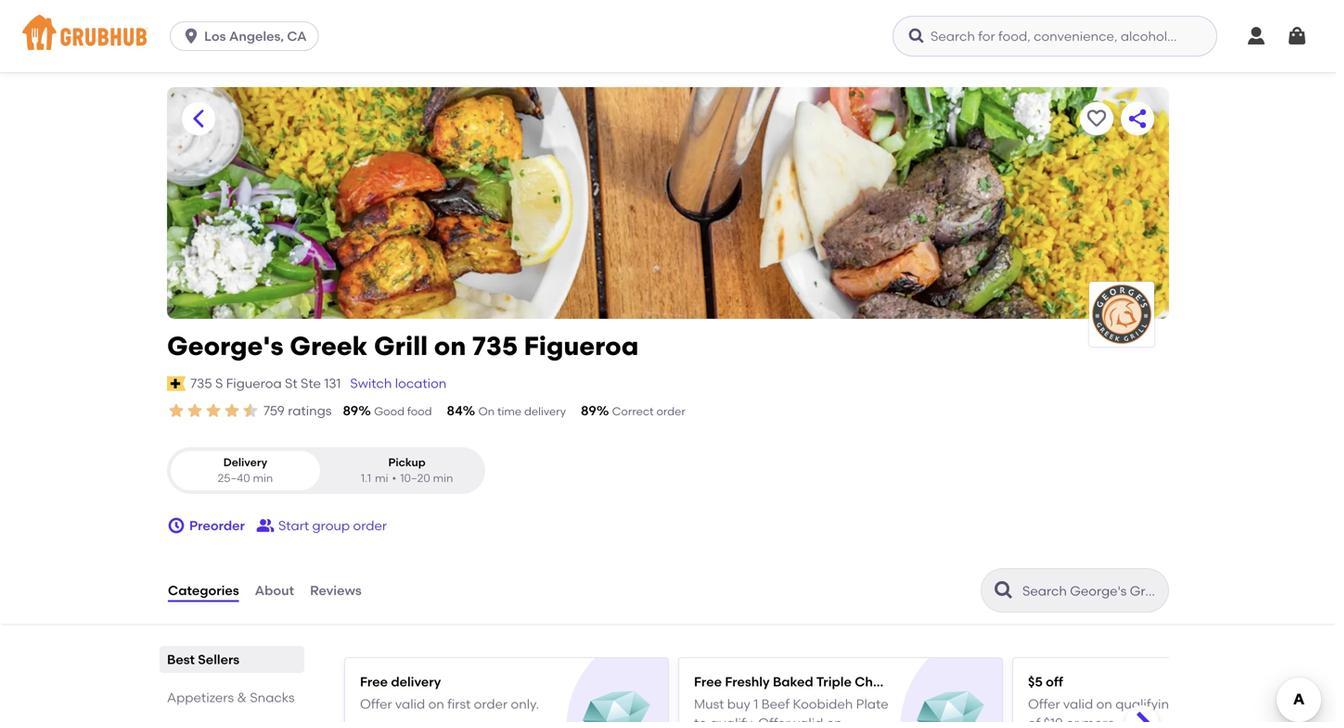 Task type: describe. For each thing, give the bounding box(es) containing it.
131
[[324, 376, 341, 392]]

save this restaurant image
[[1086, 108, 1108, 130]]

reviews button
[[309, 558, 363, 625]]

grill
[[374, 331, 428, 362]]

2 horizontal spatial svg image
[[1286, 25, 1309, 47]]

0 vertical spatial figueroa
[[524, 331, 639, 362]]

pickup 1.1 mi • 10–20 min
[[361, 456, 453, 486]]

•
[[392, 472, 397, 486]]

off
[[1046, 675, 1063, 691]]

84
[[447, 403, 463, 419]]

plate
[[856, 697, 889, 713]]

george's
[[167, 331, 284, 362]]

&
[[237, 691, 247, 706]]

10–20
[[400, 472, 430, 486]]

Search George's Greek Grill on 735 Figueroa search field
[[1021, 583, 1163, 601]]

1.1
[[361, 472, 371, 486]]

start
[[278, 518, 309, 534]]

about button
[[254, 558, 295, 625]]

min inside delivery 25–40 min
[[253, 472, 273, 486]]

735 inside button
[[190, 376, 212, 392]]

george's greek grill on 735 figueroa logo image
[[1090, 282, 1155, 347]]

caret left icon image
[[187, 108, 210, 130]]

qualifying
[[1116, 697, 1178, 713]]

delivery inside free delivery offer valid on first order only.
[[391, 675, 441, 691]]

735 s figueroa st ste 131 button
[[190, 374, 342, 394]]

main navigation navigation
[[0, 0, 1336, 72]]

delivery 25–40 min
[[218, 456, 273, 486]]

of
[[1028, 716, 1041, 723]]

beef
[[762, 697, 790, 713]]

to
[[694, 716, 707, 723]]

first
[[448, 697, 471, 713]]

ca
[[287, 28, 307, 44]]

orders
[[1181, 697, 1221, 713]]

snacks
[[250, 691, 295, 706]]

89 for good food
[[343, 403, 358, 419]]

mi
[[375, 472, 388, 486]]

food
[[407, 405, 432, 419]]

s
[[215, 376, 223, 392]]

on
[[479, 405, 495, 419]]

los
[[204, 28, 226, 44]]

cookie
[[959, 675, 1004, 691]]

switch location
[[350, 376, 447, 392]]

start group order button
[[256, 510, 387, 543]]

on time delivery
[[479, 405, 566, 419]]

offer for free
[[360, 697, 392, 713]]

valid for delivery
[[395, 697, 425, 713]]

must
[[694, 697, 724, 713]]

759
[[264, 403, 285, 419]]

option group containing delivery 25–40 min
[[167, 448, 485, 495]]

subscription pass image
[[167, 377, 186, 392]]

preorder button
[[167, 510, 245, 543]]

appetizers & snacks
[[167, 691, 295, 706]]

$5 off offer valid on qualifying orders of $10 or more.
[[1028, 675, 1221, 723]]

time
[[497, 405, 522, 419]]

promo image for free freshly baked triple chocolate chip cookie must buy 1 beef koobideh plate to qualify. offer valid o
[[917, 689, 985, 723]]

more.
[[1082, 716, 1119, 723]]

svg image for los angeles, ca
[[182, 27, 201, 45]]

group
[[312, 518, 350, 534]]

$10
[[1044, 716, 1063, 723]]

sellers
[[198, 653, 240, 668]]

1
[[754, 697, 758, 713]]

89 for correct order
[[581, 403, 597, 419]]

correct order
[[612, 405, 686, 419]]



Task type: locate. For each thing, give the bounding box(es) containing it.
people icon image
[[256, 517, 275, 536]]

1 promo image from the left
[[583, 689, 651, 723]]

0 horizontal spatial 89
[[343, 403, 358, 419]]

promo image
[[583, 689, 651, 723], [917, 689, 985, 723]]

$5
[[1028, 675, 1043, 691]]

2 min from the left
[[433, 472, 453, 486]]

on for free delivery
[[428, 697, 444, 713]]

categories button
[[167, 558, 240, 625]]

759 ratings
[[264, 403, 332, 419]]

svg image inside "los angeles, ca" "button"
[[182, 27, 201, 45]]

1 horizontal spatial 735
[[472, 331, 518, 362]]

reviews
[[310, 583, 362, 599]]

0 horizontal spatial delivery
[[391, 675, 441, 691]]

2 horizontal spatial order
[[657, 405, 686, 419]]

0 horizontal spatial min
[[253, 472, 273, 486]]

on up location
[[434, 331, 466, 362]]

0 horizontal spatial free
[[360, 675, 388, 691]]

25–40
[[218, 472, 250, 486]]

george's greek grill on 735 figueroa
[[167, 331, 639, 362]]

order inside "button"
[[353, 518, 387, 534]]

valid for off
[[1063, 697, 1093, 713]]

pickup
[[388, 456, 426, 469]]

on for $5 off
[[1097, 697, 1113, 713]]

Search for food, convenience, alcohol... search field
[[893, 16, 1218, 57]]

1 vertical spatial svg image
[[167, 517, 186, 536]]

categories
[[168, 583, 239, 599]]

on up "more."
[[1097, 697, 1113, 713]]

0 horizontal spatial order
[[353, 518, 387, 534]]

1 horizontal spatial offer
[[758, 716, 791, 723]]

2 89 from the left
[[581, 403, 597, 419]]

chip
[[925, 675, 956, 691]]

on inside free delivery offer valid on first order only.
[[428, 697, 444, 713]]

1 horizontal spatial valid
[[794, 716, 824, 723]]

on inside $5 off offer valid on qualifying orders of $10 or more.
[[1097, 697, 1113, 713]]

angeles,
[[229, 28, 284, 44]]

koobideh
[[793, 697, 853, 713]]

correct
[[612, 405, 654, 419]]

only.
[[511, 697, 539, 713]]

svg image
[[182, 27, 201, 45], [167, 517, 186, 536]]

2 vertical spatial order
[[474, 697, 508, 713]]

2 horizontal spatial offer
[[1028, 697, 1061, 713]]

valid left first
[[395, 697, 425, 713]]

0 vertical spatial svg image
[[182, 27, 201, 45]]

1 free from the left
[[360, 675, 388, 691]]

1 vertical spatial order
[[353, 518, 387, 534]]

on
[[434, 331, 466, 362], [428, 697, 444, 713], [1097, 697, 1113, 713]]

svg image for preorder
[[167, 517, 186, 536]]

qualify.
[[710, 716, 755, 723]]

best sellers
[[167, 653, 240, 668]]

0 vertical spatial delivery
[[524, 405, 566, 419]]

appetizers
[[167, 691, 234, 706]]

best
[[167, 653, 195, 668]]

0 vertical spatial order
[[657, 405, 686, 419]]

offer inside free freshly baked triple chocolate chip cookie must buy 1 beef koobideh plate to qualify. offer valid o
[[758, 716, 791, 723]]

option group
[[167, 448, 485, 495]]

1 horizontal spatial 89
[[581, 403, 597, 419]]

1 horizontal spatial free
[[694, 675, 722, 691]]

offer
[[360, 697, 392, 713], [1028, 697, 1061, 713], [758, 716, 791, 723]]

min right 10–20
[[433, 472, 453, 486]]

valid inside free delivery offer valid on first order only.
[[395, 697, 425, 713]]

offer down beef
[[758, 716, 791, 723]]

1 horizontal spatial delivery
[[524, 405, 566, 419]]

greek
[[290, 331, 368, 362]]

promo image left 'to'
[[583, 689, 651, 723]]

valid down koobideh
[[794, 716, 824, 723]]

svg image
[[1245, 25, 1268, 47], [1286, 25, 1309, 47], [908, 27, 926, 45]]

2 promo image from the left
[[917, 689, 985, 723]]

chocolate
[[855, 675, 922, 691]]

min
[[253, 472, 273, 486], [433, 472, 453, 486]]

preorder
[[189, 518, 245, 534]]

0 horizontal spatial svg image
[[908, 27, 926, 45]]

figueroa
[[524, 331, 639, 362], [226, 376, 282, 392]]

0 horizontal spatial valid
[[395, 697, 425, 713]]

0 horizontal spatial offer
[[360, 697, 392, 713]]

figueroa up 759 on the left of page
[[226, 376, 282, 392]]

2 free from the left
[[694, 675, 722, 691]]

location
[[395, 376, 447, 392]]

1 horizontal spatial promo image
[[917, 689, 985, 723]]

free inside free freshly baked triple chocolate chip cookie must buy 1 beef koobideh plate to qualify. offer valid o
[[694, 675, 722, 691]]

free for free freshly baked triple chocolate chip cookie must buy 1 beef koobideh plate to qualify. offer valid o
[[694, 675, 722, 691]]

offer for $5
[[1028, 697, 1061, 713]]

save this restaurant button
[[1080, 102, 1114, 136]]

free delivery offer valid on first order only.
[[360, 675, 539, 713]]

1 vertical spatial figueroa
[[226, 376, 282, 392]]

valid
[[395, 697, 425, 713], [1063, 697, 1093, 713], [794, 716, 824, 723]]

0 vertical spatial 735
[[472, 331, 518, 362]]

free
[[360, 675, 388, 691], [694, 675, 722, 691]]

1 vertical spatial delivery
[[391, 675, 441, 691]]

order right first
[[474, 697, 508, 713]]

los angeles, ca
[[204, 28, 307, 44]]

switch
[[350, 376, 392, 392]]

start group order
[[278, 518, 387, 534]]

1 horizontal spatial svg image
[[1245, 25, 1268, 47]]

promo image for free delivery offer valid on first order only.
[[583, 689, 651, 723]]

0 horizontal spatial figueroa
[[226, 376, 282, 392]]

order
[[657, 405, 686, 419], [353, 518, 387, 534], [474, 697, 508, 713]]

share icon image
[[1127, 108, 1149, 130]]

free freshly baked triple chocolate chip cookie must buy 1 beef koobideh plate to qualify. offer valid o
[[694, 675, 1004, 723]]

735 s figueroa st ste 131
[[190, 376, 341, 392]]

offer inside free delivery offer valid on first order only.
[[360, 697, 392, 713]]

2 horizontal spatial valid
[[1063, 697, 1093, 713]]

or
[[1066, 716, 1079, 723]]

svg image inside preorder 'button'
[[167, 517, 186, 536]]

89 down switch
[[343, 403, 358, 419]]

1 horizontal spatial order
[[474, 697, 508, 713]]

free for free delivery offer valid on first order only.
[[360, 675, 388, 691]]

buy
[[727, 697, 751, 713]]

offer up $10
[[1028, 697, 1061, 713]]

1 horizontal spatial min
[[433, 472, 453, 486]]

freshly
[[725, 675, 770, 691]]

89
[[343, 403, 358, 419], [581, 403, 597, 419]]

1 horizontal spatial figueroa
[[524, 331, 639, 362]]

order right group
[[353, 518, 387, 534]]

triple
[[816, 675, 852, 691]]

89 left correct
[[581, 403, 597, 419]]

0 horizontal spatial promo image
[[583, 689, 651, 723]]

735 up on
[[472, 331, 518, 362]]

min inside pickup 1.1 mi • 10–20 min
[[433, 472, 453, 486]]

svg image left los
[[182, 27, 201, 45]]

svg image left preorder
[[167, 517, 186, 536]]

offer left first
[[360, 697, 392, 713]]

st
[[285, 376, 298, 392]]

ste
[[301, 376, 321, 392]]

1 min from the left
[[253, 472, 273, 486]]

1 89 from the left
[[343, 403, 358, 419]]

ratings
[[288, 403, 332, 419]]

delivery
[[524, 405, 566, 419], [391, 675, 441, 691]]

good
[[374, 405, 405, 419]]

735
[[472, 331, 518, 362], [190, 376, 212, 392]]

good food
[[374, 405, 432, 419]]

offer inside $5 off offer valid on qualifying orders of $10 or more.
[[1028, 697, 1061, 713]]

valid inside free freshly baked triple chocolate chip cookie must buy 1 beef koobideh plate to qualify. offer valid o
[[794, 716, 824, 723]]

free inside free delivery offer valid on first order only.
[[360, 675, 388, 691]]

valid up or
[[1063, 697, 1093, 713]]

figueroa up correct
[[524, 331, 639, 362]]

order right correct
[[657, 405, 686, 419]]

min down delivery
[[253, 472, 273, 486]]

valid inside $5 off offer valid on qualifying orders of $10 or more.
[[1063, 697, 1093, 713]]

0 horizontal spatial 735
[[190, 376, 212, 392]]

switch location button
[[349, 374, 448, 394]]

about
[[255, 583, 294, 599]]

735 left s
[[190, 376, 212, 392]]

order inside free delivery offer valid on first order only.
[[474, 697, 508, 713]]

baked
[[773, 675, 814, 691]]

los angeles, ca button
[[170, 21, 326, 51]]

1 vertical spatial 735
[[190, 376, 212, 392]]

delivery
[[223, 456, 267, 469]]

search icon image
[[993, 580, 1015, 602]]

promo image right plate
[[917, 689, 985, 723]]

star icon image
[[167, 402, 186, 420], [186, 402, 204, 420], [204, 402, 223, 420], [223, 402, 241, 420], [241, 402, 260, 420], [241, 402, 260, 420]]

on left first
[[428, 697, 444, 713]]

figueroa inside button
[[226, 376, 282, 392]]



Task type: vqa. For each thing, say whether or not it's contained in the screenshot.
min to the left
yes



